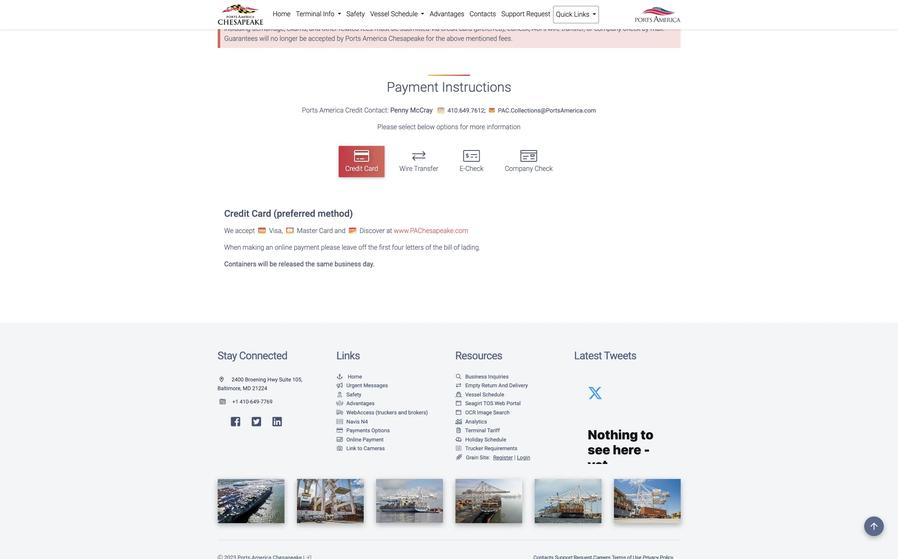 Task type: locate. For each thing, give the bounding box(es) containing it.
1 horizontal spatial by
[[642, 25, 649, 33]]

list alt image
[[455, 447, 462, 452]]

site:
[[480, 455, 490, 461]]

demurrage,
[[252, 25, 285, 33]]

master card and
[[295, 227, 347, 235]]

1 horizontal spatial for
[[460, 123, 468, 131]]

mentioned
[[466, 35, 497, 43]]

2 of from the left
[[454, 244, 460, 251]]

home link for the urgent messages link
[[336, 374, 362, 380]]

the down via
[[436, 35, 445, 43]]

america
[[363, 35, 387, 43], [319, 106, 344, 114]]

schedule for holiday schedule "link"
[[485, 437, 506, 443]]

www.pachesapeake.com
[[394, 227, 468, 235]]

0 horizontal spatial and
[[309, 25, 320, 33]]

delivery
[[509, 383, 528, 389]]

card for credit card (preferred method)
[[252, 208, 271, 219]]

0 horizontal spatial links
[[336, 350, 360, 362]]

1 horizontal spatial marine
[[625, 15, 645, 23]]

0 vertical spatial safety link
[[344, 6, 368, 23]]

we
[[224, 227, 234, 235]]

camera image
[[336, 447, 343, 452]]

1 vertical spatial ports
[[302, 106, 318, 114]]

vessel schedule up seagirt tos web portal link
[[465, 392, 504, 398]]

1 vertical spatial be
[[300, 35, 307, 43]]

payments
[[473, 15, 502, 23]]

2 vertical spatial credit
[[224, 208, 249, 219]]

0 horizontal spatial card
[[252, 208, 271, 219]]

for up echeck, at the right top of page
[[504, 15, 512, 23]]

vessel schedule up must
[[370, 10, 419, 18]]

info
[[323, 10, 334, 18]]

1 horizontal spatial phone office image
[[438, 108, 444, 114]]

exchange image
[[455, 383, 462, 389]]

chesapeake
[[389, 35, 424, 43]]

1 vertical spatial schedule
[[482, 392, 504, 398]]

0 horizontal spatial phone office image
[[220, 400, 232, 405]]

advantages up credit
[[430, 10, 464, 18]]

1 vertical spatial advantages
[[346, 401, 375, 407]]

1 vertical spatial card
[[252, 208, 271, 219]]

urgent messages
[[346, 383, 388, 389]]

search
[[493, 410, 510, 416]]

1 vertical spatial vessel
[[465, 392, 481, 398]]

2 marine from the left
[[625, 15, 645, 23]]

brokers)
[[408, 410, 428, 416]]

by
[[642, 25, 649, 33], [337, 35, 344, 43]]

through
[[578, 15, 601, 23]]

card up "please"
[[319, 227, 333, 235]]

0 horizontal spatial vessel
[[370, 10, 389, 18]]

seagirt for seagirt marine terminal update august 15, 2019
[[224, 15, 246, 23]]

1 vertical spatial safety
[[346, 392, 361, 398]]

0 vertical spatial america
[[363, 35, 387, 43]]

phone office image
[[438, 108, 444, 114], [220, 400, 232, 405]]

1 vertical spatial phone office image
[[220, 400, 232, 405]]

phone office image up options
[[438, 108, 444, 114]]

1 horizontal spatial seagirt
[[465, 401, 482, 407]]

marine up check
[[625, 15, 645, 23]]

0 vertical spatial advantages link
[[427, 6, 467, 23]]

ports inside effective september 16th 2019, all payments for containers processed through seagirt marine terminal, including demurrage, exams, and other related fees must be submitted via credit card (preferred), echeck, ach/wire transfer, or company check by mail. guarantees will no longer be accepted by ports america chesapeake for the above mentioned fees.
[[345, 35, 361, 43]]

card up 'cc visa' icon
[[252, 208, 271, 219]]

1 horizontal spatial payment
[[387, 79, 439, 95]]

other
[[322, 25, 337, 33]]

safety link
[[344, 6, 368, 23], [336, 392, 361, 398]]

to
[[358, 446, 362, 452]]

2 check from the left
[[535, 165, 553, 173]]

tweets
[[604, 350, 636, 362]]

twitter square image
[[252, 417, 261, 428]]

2 vertical spatial and
[[398, 410, 407, 416]]

and for webaccess
[[398, 410, 407, 416]]

0 horizontal spatial vessel schedule
[[370, 10, 419, 18]]

vessel
[[370, 10, 389, 18], [465, 392, 481, 398]]

2 vertical spatial card
[[319, 227, 333, 235]]

phone office image inside +1 410-649-7769 link
[[220, 400, 232, 405]]

discover
[[360, 227, 385, 235]]

2 horizontal spatial card
[[364, 165, 378, 173]]

2 horizontal spatial for
[[504, 15, 512, 23]]

copyright image
[[218, 556, 223, 559]]

1 vertical spatial safety link
[[336, 392, 361, 398]]

1 vertical spatial by
[[337, 35, 344, 43]]

an
[[266, 244, 273, 251]]

truck container image
[[336, 410, 343, 416]]

america inside effective september 16th 2019, all payments for containers processed through seagirt marine terminal, including demurrage, exams, and other related fees must be submitted via credit card (preferred), echeck, ach/wire transfer, or company check by mail. guarantees will no longer be accepted by ports america chesapeake for the above mentioned fees.
[[363, 35, 387, 43]]

2 vertical spatial be
[[270, 260, 277, 268]]

safety link down urgent
[[336, 392, 361, 398]]

and left the cc discover icon
[[335, 227, 346, 235]]

credit for credit card (preferred method)
[[224, 208, 249, 219]]

15,
[[344, 15, 354, 23]]

e-check link
[[453, 146, 490, 177]]

check
[[623, 25, 640, 33]]

1 horizontal spatial america
[[363, 35, 387, 43]]

advantages link up webaccess
[[336, 401, 375, 407]]

phone office image down baltimore,
[[220, 400, 232, 405]]

schedule down tariff
[[485, 437, 506, 443]]

requirements
[[485, 446, 517, 452]]

schedule up seagirt tos web portal
[[482, 392, 504, 398]]

0 vertical spatial be
[[391, 25, 398, 33]]

ports
[[345, 35, 361, 43], [302, 106, 318, 114]]

e-check
[[460, 165, 484, 173]]

facebook square image
[[231, 417, 240, 428]]

home link
[[270, 6, 293, 23], [336, 374, 362, 380]]

marine up 'demurrage,'
[[248, 15, 269, 23]]

empty return and delivery
[[465, 383, 528, 389]]

410.649.7612;
[[448, 107, 486, 114]]

contacts
[[470, 10, 496, 18]]

1 marine from the left
[[248, 15, 269, 23]]

home link up 'demurrage,'
[[270, 6, 293, 23]]

payment up cameras
[[363, 437, 384, 443]]

0 vertical spatial ports
[[345, 35, 361, 43]]

2 vertical spatial for
[[460, 123, 468, 131]]

options
[[437, 123, 458, 131]]

0 vertical spatial will
[[259, 35, 269, 43]]

1 check from the left
[[465, 165, 484, 173]]

1 vertical spatial home link
[[336, 374, 362, 380]]

by down related at the left top of the page
[[337, 35, 344, 43]]

www.pachesapeake.com link
[[394, 227, 468, 235]]

online
[[346, 437, 361, 443]]

for left more
[[460, 123, 468, 131]]

0 vertical spatial card
[[364, 165, 378, 173]]

safety link up related at the left top of the page
[[344, 6, 368, 23]]

1 vertical spatial and
[[335, 227, 346, 235]]

tos
[[483, 401, 493, 407]]

1 vertical spatial america
[[319, 106, 344, 114]]

0 horizontal spatial america
[[319, 106, 344, 114]]

cc visa image
[[257, 227, 267, 234]]

of right 'bill'
[[454, 244, 460, 251]]

be down "exams,"
[[300, 35, 307, 43]]

tab list
[[218, 142, 681, 181]]

1 horizontal spatial of
[[454, 244, 460, 251]]

fees.
[[499, 35, 513, 43]]

0 horizontal spatial home
[[273, 10, 291, 18]]

1 vertical spatial links
[[336, 350, 360, 362]]

2400
[[232, 377, 244, 383]]

1 vertical spatial for
[[426, 35, 434, 43]]

1 vertical spatial will
[[258, 260, 268, 268]]

of
[[425, 244, 431, 251], [454, 244, 460, 251]]

2 vertical spatial schedule
[[485, 437, 506, 443]]

0 horizontal spatial check
[[465, 165, 484, 173]]

terminal for terminal info
[[296, 10, 321, 18]]

1 horizontal spatial and
[[335, 227, 346, 235]]

0 vertical spatial links
[[574, 10, 589, 18]]

wire
[[399, 165, 413, 173]]

urgent messages link
[[336, 383, 388, 389]]

1 vertical spatial home
[[348, 374, 362, 380]]

1 horizontal spatial ports
[[345, 35, 361, 43]]

cameras
[[364, 446, 385, 452]]

image
[[477, 410, 492, 416]]

0 horizontal spatial payment
[[363, 437, 384, 443]]

0 vertical spatial and
[[309, 25, 320, 33]]

processed
[[546, 15, 577, 23]]

wire transfer
[[399, 165, 438, 173]]

0 vertical spatial phone office image
[[438, 108, 444, 114]]

0 vertical spatial payment
[[387, 79, 439, 95]]

of right letters
[[425, 244, 431, 251]]

2 horizontal spatial be
[[391, 25, 398, 33]]

wheat image
[[455, 455, 463, 461]]

lading.
[[461, 244, 481, 251]]

options
[[371, 428, 390, 434]]

wire transfer link
[[393, 146, 445, 177]]

0 vertical spatial home link
[[270, 6, 293, 23]]

home link for terminal info link on the top left
[[270, 6, 293, 23]]

vessel down empty
[[465, 392, 481, 398]]

1 vertical spatial advantages link
[[336, 401, 375, 407]]

check for e-check
[[465, 165, 484, 173]]

cc discover image
[[347, 227, 358, 234]]

inquiries
[[488, 374, 509, 380]]

stay connected
[[218, 350, 287, 362]]

1 horizontal spatial vessel schedule
[[465, 392, 504, 398]]

sign in image
[[306, 556, 311, 559]]

four
[[392, 244, 404, 251]]

links up anchor image on the bottom of page
[[336, 350, 360, 362]]

1 horizontal spatial advantages link
[[427, 6, 467, 23]]

card
[[459, 25, 472, 33]]

1 horizontal spatial card
[[319, 227, 333, 235]]

card inside tab list
[[364, 165, 378, 173]]

credit card front image
[[336, 438, 343, 443]]

connected
[[239, 350, 287, 362]]

2 horizontal spatial and
[[398, 410, 407, 416]]

1 horizontal spatial home link
[[336, 374, 362, 380]]

will left no
[[259, 35, 269, 43]]

0 horizontal spatial ports
[[302, 106, 318, 114]]

1 horizontal spatial vessel schedule link
[[455, 392, 504, 398]]

business
[[335, 260, 361, 268]]

2400 broening hwy suite 105, baltimore, md 21224 link
[[218, 377, 302, 392]]

by left mail.
[[642, 25, 649, 33]]

web
[[495, 401, 505, 407]]

quick links link
[[553, 6, 599, 23]]

1 horizontal spatial advantages
[[430, 10, 464, 18]]

home up urgent
[[348, 374, 362, 380]]

card left wire
[[364, 165, 378, 173]]

schedule for the bottommost vessel schedule link
[[482, 392, 504, 398]]

2019
[[355, 15, 371, 23]]

containers will be released the same business day.
[[224, 260, 375, 268]]

more
[[470, 123, 485, 131]]

vessel schedule link up must
[[368, 6, 427, 23]]

0 vertical spatial safety
[[346, 10, 365, 18]]

stay
[[218, 350, 237, 362]]

7769
[[261, 399, 273, 405]]

phone office image inside 410.649.7612; link
[[438, 108, 444, 114]]

webaccess (truckers and brokers) link
[[336, 410, 428, 416]]

information
[[487, 123, 521, 131]]

card for credit card
[[364, 165, 378, 173]]

2 horizontal spatial seagirt
[[603, 15, 623, 23]]

and left 'brokers)'
[[398, 410, 407, 416]]

0 horizontal spatial home link
[[270, 6, 293, 23]]

schedule up submitted at the left
[[391, 10, 418, 18]]

vessel up must
[[370, 10, 389, 18]]

home up 'demurrage,'
[[273, 10, 291, 18]]

links up or
[[574, 10, 589, 18]]

0 horizontal spatial vessel schedule link
[[368, 6, 427, 23]]

be down 'an'
[[270, 260, 277, 268]]

the inside effective september 16th 2019, all payments for containers processed through seagirt marine terminal, including demurrage, exams, and other related fees must be submitted via credit card (preferred), echeck, ach/wire transfer, or company check by mail. guarantees will no longer be accepted by ports america chesapeake for the above mentioned fees.
[[436, 35, 445, 43]]

(preferred
[[274, 208, 315, 219]]

day.
[[363, 260, 375, 268]]

and down "update"
[[309, 25, 320, 33]]

payment up mccray
[[387, 79, 439, 95]]

be right must
[[391, 25, 398, 33]]

analytics image
[[455, 420, 462, 425]]

home link up urgent
[[336, 374, 362, 380]]

bullhorn image
[[336, 383, 343, 389]]

seagirt up the ocr
[[465, 401, 482, 407]]

advantages up webaccess
[[346, 401, 375, 407]]

card for master card and
[[319, 227, 333, 235]]

support
[[501, 10, 525, 18]]

the right off
[[368, 244, 377, 251]]

will down 'an'
[[258, 260, 268, 268]]

vessel schedule link down empty
[[455, 392, 504, 398]]

1 horizontal spatial check
[[535, 165, 553, 173]]

0 vertical spatial by
[[642, 25, 649, 33]]

seagirt up including
[[224, 15, 246, 23]]

terminal info link
[[293, 6, 344, 23]]

0 horizontal spatial marine
[[248, 15, 269, 23]]

effective
[[372, 15, 397, 23]]

0 horizontal spatial of
[[425, 244, 431, 251]]

credit for credit card
[[345, 165, 363, 173]]

for down via
[[426, 35, 434, 43]]

1 horizontal spatial vessel
[[465, 392, 481, 398]]

649-
[[250, 399, 261, 405]]

terminal tariff
[[465, 428, 500, 434]]

advantages link up credit
[[427, 6, 467, 23]]

0 horizontal spatial seagirt
[[224, 15, 246, 23]]

0 vertical spatial schedule
[[391, 10, 418, 18]]

seagirt marine terminal update august 15, 2019
[[224, 15, 371, 23]]

safety up related at the left top of the page
[[346, 10, 365, 18]]

1 vertical spatial credit
[[345, 165, 363, 173]]

safety down urgent
[[346, 392, 361, 398]]

seagirt up company
[[603, 15, 623, 23]]



Task type: vqa. For each thing, say whether or not it's contained in the screenshot.
opened
no



Task type: describe. For each thing, give the bounding box(es) containing it.
0 horizontal spatial advantages
[[346, 401, 375, 407]]

0 vertical spatial home
[[273, 10, 291, 18]]

payments
[[346, 428, 370, 434]]

410-
[[240, 399, 250, 405]]

link to cameras link
[[336, 446, 385, 452]]

making
[[243, 244, 264, 251]]

navis n4 link
[[336, 419, 368, 425]]

1 vertical spatial vessel schedule
[[465, 392, 504, 398]]

support request
[[501, 10, 550, 18]]

and inside effective september 16th 2019, all payments for containers processed through seagirt marine terminal, including demurrage, exams, and other related fees must be submitted via credit card (preferred), echeck, ach/wire transfer, or company check by mail. guarantees will no longer be accepted by ports america chesapeake for the above mentioned fees.
[[309, 25, 320, 33]]

urgent
[[346, 383, 362, 389]]

letters
[[406, 244, 424, 251]]

when
[[224, 244, 241, 251]]

company check
[[505, 165, 553, 173]]

envelope image
[[489, 108, 495, 114]]

payment instructions
[[387, 79, 511, 95]]

safety link for the left advantages link
[[336, 392, 361, 398]]

transfer,
[[562, 25, 585, 33]]

hand receiving image
[[336, 401, 343, 407]]

phone office image for +1 410-649-7769 link
[[220, 400, 232, 405]]

bells image
[[455, 438, 462, 443]]

safety link for vessel schedule link to the top
[[344, 6, 368, 23]]

portal
[[507, 401, 521, 407]]

1 of from the left
[[425, 244, 431, 251]]

holiday schedule
[[465, 437, 506, 443]]

0 vertical spatial vessel
[[370, 10, 389, 18]]

at
[[386, 227, 392, 235]]

online payment
[[346, 437, 384, 443]]

longer
[[280, 35, 298, 43]]

and for master
[[335, 227, 346, 235]]

including
[[224, 25, 251, 33]]

1 safety from the top
[[346, 10, 365, 18]]

contact:
[[364, 106, 389, 114]]

2019,
[[448, 15, 464, 23]]

must
[[374, 25, 390, 33]]

ship image
[[455, 392, 462, 398]]

check for company check
[[535, 165, 553, 173]]

marine inside effective september 16th 2019, all payments for containers processed through seagirt marine terminal, including demurrage, exams, and other related fees must be submitted via credit card (preferred), echeck, ach/wire transfer, or company check by mail. guarantees will no longer be accepted by ports america chesapeake for the above mentioned fees.
[[625, 15, 645, 23]]

webaccess
[[346, 410, 374, 416]]

contacts link
[[467, 6, 499, 23]]

|
[[514, 454, 516, 461]]

go to top image
[[864, 517, 884, 536]]

0 vertical spatial credit
[[345, 106, 363, 114]]

support request link
[[499, 6, 553, 23]]

the left same
[[305, 260, 315, 268]]

visa,
[[267, 227, 284, 235]]

terminal info
[[296, 10, 336, 18]]

please select below options for more information
[[377, 123, 521, 131]]

0 horizontal spatial advantages link
[[336, 401, 375, 407]]

no
[[271, 35, 278, 43]]

0 vertical spatial for
[[504, 15, 512, 23]]

0 horizontal spatial for
[[426, 35, 434, 43]]

business inquiries
[[465, 374, 509, 380]]

penny
[[390, 106, 409, 114]]

when making an online payment please leave off the first four                                     letters of the bill of lading.
[[224, 244, 481, 251]]

ocr
[[465, 410, 476, 416]]

linkedin image
[[273, 417, 282, 428]]

0 horizontal spatial by
[[337, 35, 344, 43]]

company
[[594, 25, 622, 33]]

1 horizontal spatial home
[[348, 374, 362, 380]]

the left 'bill'
[[433, 244, 442, 251]]

suite
[[279, 377, 291, 383]]

register link
[[492, 455, 513, 461]]

leave
[[342, 244, 357, 251]]

terminal for terminal tariff
[[465, 428, 486, 434]]

credit card link
[[339, 146, 385, 177]]

map marker alt image
[[220, 377, 230, 383]]

empty
[[465, 383, 480, 389]]

payment
[[294, 244, 319, 251]]

return
[[482, 383, 497, 389]]

accepted
[[308, 35, 335, 43]]

credit card image
[[336, 429, 343, 434]]

2 safety from the top
[[346, 392, 361, 398]]

seagirt inside effective september 16th 2019, all payments for containers processed through seagirt marine terminal, including demurrage, exams, and other related fees must be submitted via credit card (preferred), echeck, ach/wire transfer, or company check by mail. guarantees will no longer be accepted by ports america chesapeake for the above mentioned fees.
[[603, 15, 623, 23]]

tab list containing credit card
[[218, 142, 681, 181]]

terminal,
[[647, 15, 673, 23]]

user hard hat image
[[336, 392, 343, 398]]

file invoice image
[[455, 429, 462, 434]]

phone office image for 410.649.7612; link
[[438, 108, 444, 114]]

browser image
[[455, 410, 462, 416]]

md
[[243, 386, 251, 392]]

instructions
[[442, 79, 511, 95]]

credit
[[441, 25, 458, 33]]

company check link
[[498, 146, 559, 177]]

submitted
[[400, 25, 430, 33]]

method)
[[318, 208, 353, 219]]

september
[[399, 15, 431, 23]]

terminal tariff link
[[455, 428, 500, 434]]

trucker
[[465, 446, 483, 452]]

anchor image
[[336, 374, 343, 380]]

container storage image
[[336, 420, 343, 425]]

browser image
[[455, 401, 462, 407]]

search image
[[455, 374, 462, 380]]

or
[[587, 25, 593, 33]]

bill
[[444, 244, 452, 251]]

business
[[465, 374, 487, 380]]

seagirt tos web portal link
[[455, 401, 521, 407]]

trucker requirements link
[[455, 446, 517, 452]]

1 horizontal spatial be
[[300, 35, 307, 43]]

410.649.7612; link
[[434, 107, 487, 114]]

ports america credit contact: penny mccray
[[302, 106, 433, 114]]

n4
[[361, 419, 368, 425]]

0 horizontal spatial be
[[270, 260, 277, 268]]

released
[[279, 260, 304, 268]]

exams,
[[287, 25, 308, 33]]

seagirt for seagirt tos web portal
[[465, 401, 482, 407]]

payments options
[[346, 428, 390, 434]]

we accept
[[224, 227, 257, 235]]

baltimore,
[[218, 386, 241, 392]]

empty return and delivery link
[[455, 383, 528, 389]]

fees
[[360, 25, 373, 33]]

0 vertical spatial advantages
[[430, 10, 464, 18]]

echeck,
[[507, 25, 530, 33]]

0 vertical spatial vessel schedule
[[370, 10, 419, 18]]

1 vertical spatial vessel schedule link
[[455, 392, 504, 398]]

broening
[[245, 377, 266, 383]]

1 vertical spatial payment
[[363, 437, 384, 443]]

+1 410-649-7769 link
[[218, 399, 273, 405]]

1 horizontal spatial links
[[574, 10, 589, 18]]

latest
[[574, 350, 602, 362]]

update
[[298, 15, 320, 23]]

containers
[[514, 15, 545, 23]]

company
[[505, 165, 533, 173]]

and
[[499, 383, 508, 389]]

16th
[[433, 15, 446, 23]]

cc mastercard image
[[284, 227, 295, 234]]

request
[[526, 10, 550, 18]]

(preferred),
[[474, 25, 506, 33]]

messages
[[364, 383, 388, 389]]

grain site: register | login
[[466, 454, 530, 461]]

will inside effective september 16th 2019, all payments for containers processed through seagirt marine terminal, including demurrage, exams, and other related fees must be submitted via credit card (preferred), echeck, ach/wire transfer, or company check by mail. guarantees will no longer be accepted by ports america chesapeake for the above mentioned fees.
[[259, 35, 269, 43]]

credit card
[[345, 165, 378, 173]]

0 vertical spatial vessel schedule link
[[368, 6, 427, 23]]

containers
[[224, 260, 256, 268]]

related
[[339, 25, 359, 33]]



